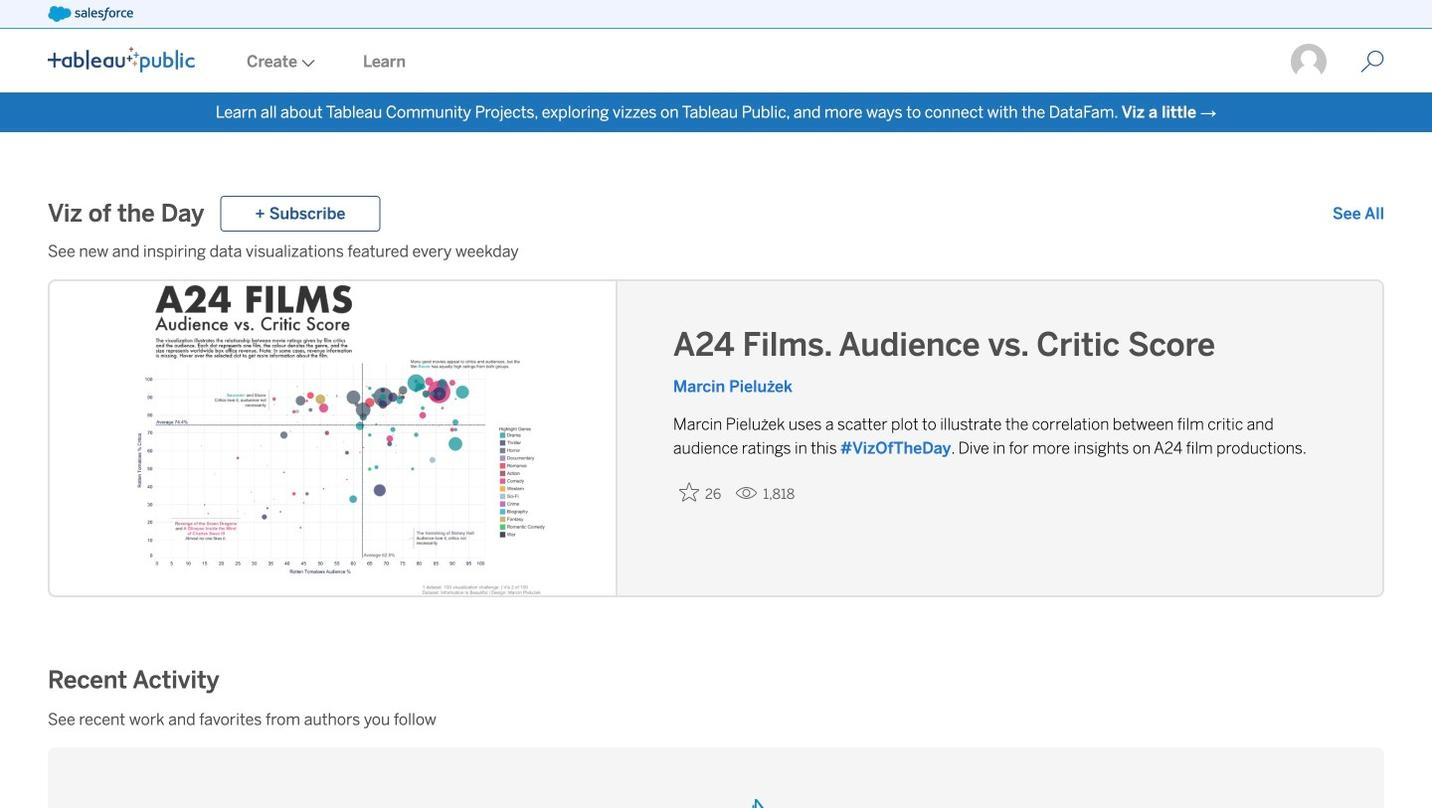 Task type: vqa. For each thing, say whether or not it's contained in the screenshot.
top the settings
no



Task type: describe. For each thing, give the bounding box(es) containing it.
see all viz of the day element
[[1333, 202, 1385, 226]]

logo image
[[48, 47, 195, 73]]

create image
[[297, 59, 315, 67]]

recent activity heading
[[48, 665, 220, 697]]

Add Favorite button
[[673, 477, 728, 509]]

tableau public viz of the day image
[[50, 282, 618, 600]]



Task type: locate. For each thing, give the bounding box(es) containing it.
salesforce logo image
[[48, 6, 133, 22]]

see new and inspiring data visualizations featured every weekday element
[[48, 240, 1385, 264]]

john.smith1494 image
[[1289, 42, 1329, 82]]

viz of the day heading
[[48, 198, 204, 230]]

go to search image
[[1337, 50, 1409, 74]]

see recent work and favorites from authors you follow element
[[48, 708, 1385, 732]]

add favorite image
[[679, 482, 699, 502]]



